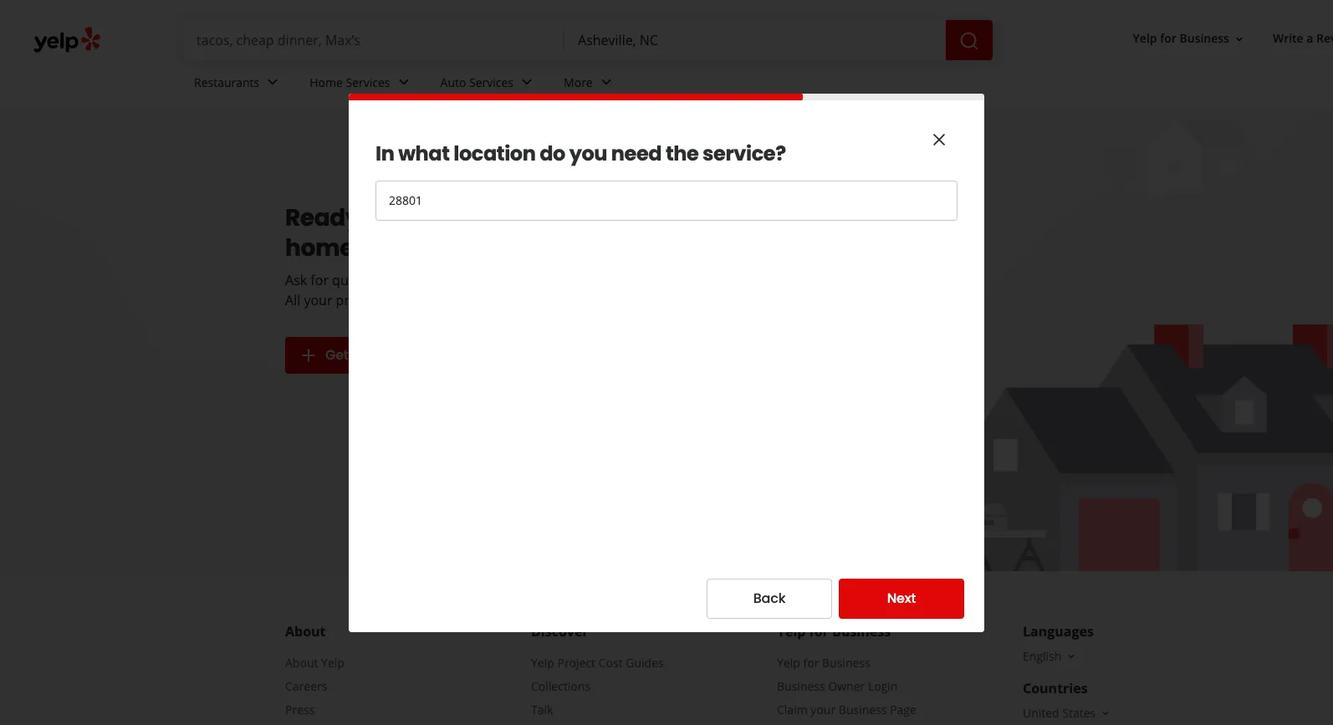 Task type: vqa. For each thing, say whether or not it's contained in the screenshot.
About
yes



Task type: locate. For each thing, give the bounding box(es) containing it.
about
[[285, 622, 326, 641], [285, 655, 318, 671]]

business left 16 chevron down v2 icon
[[1180, 30, 1230, 46]]

about up about yelp link
[[285, 622, 326, 641]]

press link
[[285, 702, 315, 718]]

2 horizontal spatial your
[[811, 702, 836, 718]]

are
[[428, 291, 448, 310]]

get quotes button
[[285, 337, 411, 374]]

yelp project cost guides link
[[531, 655, 664, 671]]

claim
[[777, 702, 808, 718]]

1 horizontal spatial your
[[498, 202, 552, 234]]

get up details
[[382, 271, 404, 289]]

in what location do you need the service?
[[376, 139, 786, 167]]

24 chevron down v2 image left auto
[[394, 72, 414, 92]]

for inside button
[[1160, 30, 1177, 46]]

the
[[666, 139, 699, 167]]

services right home
[[346, 74, 390, 90]]

write a rev
[[1273, 30, 1333, 46]]

your
[[498, 202, 552, 234], [304, 291, 332, 310], [811, 702, 836, 718]]

1 24 chevron down v2 image from the left
[[394, 72, 414, 92]]

ask
[[285, 271, 307, 289]]

home services link
[[296, 60, 427, 109]]

services right auto
[[469, 74, 514, 90]]

home
[[310, 74, 343, 90]]

about inside about yelp careers press
[[285, 655, 318, 671]]

location
[[454, 139, 536, 167]]

business down 'owner'
[[839, 702, 887, 718]]

2 horizontal spatial 24 chevron down v2 image
[[596, 72, 616, 92]]

careers
[[285, 678, 327, 694]]

talk
[[531, 702, 553, 718]]

1 services from the left
[[346, 74, 390, 90]]

16 chevron down v2 image
[[1233, 32, 1246, 46]]

for left 16 chevron down v2 icon
[[1160, 30, 1177, 46]]

None search field
[[183, 20, 996, 60]]

rev
[[1317, 30, 1333, 46]]

business up 'owner'
[[822, 655, 871, 671]]

your right all
[[304, 291, 332, 310]]

3 24 chevron down v2 image from the left
[[596, 72, 616, 92]]

details
[[383, 291, 424, 310]]

do
[[540, 139, 565, 167]]

24 chevron down v2 image inside home services 'link'
[[394, 72, 414, 92]]

1 about from the top
[[285, 622, 326, 641]]

more link
[[550, 60, 630, 109]]

services
[[346, 74, 390, 90], [469, 74, 514, 90]]

0 vertical spatial get
[[382, 271, 404, 289]]

0 vertical spatial yelp for business
[[1133, 30, 1230, 46]]

24 chevron down v2 image inside auto services link
[[517, 72, 537, 92]]

get right the 24 add v2 icon
[[325, 345, 348, 365]]

home services
[[310, 74, 390, 90]]

services inside home services 'link'
[[346, 74, 390, 90]]

1 horizontal spatial services
[[469, 74, 514, 90]]

for up business owner login link
[[803, 655, 819, 671]]

project
[[336, 291, 380, 310]]

cost
[[599, 655, 623, 671]]

24 chevron down v2 image inside more link
[[596, 72, 616, 92]]

ready to manage your next home project? ask for quotes. get responses. all your project details are here.
[[285, 202, 609, 310]]

1 horizontal spatial get
[[382, 271, 404, 289]]

1 vertical spatial about
[[285, 655, 318, 671]]

0 vertical spatial about
[[285, 622, 326, 641]]

2 about from the top
[[285, 655, 318, 671]]

2 24 chevron down v2 image from the left
[[517, 72, 537, 92]]

for right ask
[[311, 271, 329, 289]]

24 chevron down v2 image right more
[[596, 72, 616, 92]]

business up the yelp for business link
[[832, 622, 891, 641]]

services for home services
[[346, 74, 390, 90]]

2 services from the left
[[469, 74, 514, 90]]

0 horizontal spatial get
[[325, 345, 348, 365]]

about for about
[[285, 622, 326, 641]]

back
[[753, 589, 786, 608]]

yelp for business
[[1133, 30, 1230, 46], [777, 622, 891, 641]]

get inside 'button'
[[325, 345, 348, 365]]

restaurants
[[194, 74, 260, 90]]

yelp for business button
[[1126, 24, 1253, 54]]

you
[[569, 139, 607, 167]]

yelp
[[1133, 30, 1157, 46], [777, 622, 806, 641], [321, 655, 345, 671], [531, 655, 554, 671], [777, 655, 800, 671]]

in what location do you need the service? tab panel
[[376, 127, 958, 239]]

business owner login link
[[777, 678, 898, 694]]

get
[[382, 271, 404, 289], [325, 345, 348, 365]]

1 vertical spatial your
[[304, 291, 332, 310]]

0 horizontal spatial 24 chevron down v2 image
[[394, 72, 414, 92]]

business inside button
[[1180, 30, 1230, 46]]

1 vertical spatial yelp for business
[[777, 622, 891, 641]]

services inside auto services link
[[469, 74, 514, 90]]

auto services link
[[427, 60, 550, 109]]

0 horizontal spatial your
[[304, 291, 332, 310]]

in what location do you need the service? dialog
[[0, 0, 1333, 725]]

2 vertical spatial your
[[811, 702, 836, 718]]

your left next
[[498, 202, 552, 234]]

1 horizontal spatial yelp for business
[[1133, 30, 1230, 46]]

24 chevron down v2 image
[[394, 72, 414, 92], [517, 72, 537, 92], [596, 72, 616, 92]]

24 chevron down v2 image right auto services
[[517, 72, 537, 92]]

close image
[[929, 130, 949, 150]]

yelp for business up the yelp for business link
[[777, 622, 891, 641]]

yelp for business left 16 chevron down v2 icon
[[1133, 30, 1230, 46]]

for inside "yelp for business business owner login claim your business page"
[[803, 655, 819, 671]]

languages
[[1023, 622, 1094, 641]]

for
[[1160, 30, 1177, 46], [311, 271, 329, 289], [809, 622, 829, 641], [803, 655, 819, 671]]

24 chevron down v2 image for more
[[596, 72, 616, 92]]

press
[[285, 702, 315, 718]]

0 horizontal spatial yelp for business
[[777, 622, 891, 641]]

your down business owner login link
[[811, 702, 836, 718]]

1 horizontal spatial 24 chevron down v2 image
[[517, 72, 537, 92]]

talk link
[[531, 702, 553, 718]]

more
[[564, 74, 593, 90]]

0 horizontal spatial services
[[346, 74, 390, 90]]

project
[[558, 655, 596, 671]]

search image
[[960, 31, 980, 51]]

about up careers link
[[285, 655, 318, 671]]

1 vertical spatial get
[[325, 345, 348, 365]]

yelp inside about yelp careers press
[[321, 655, 345, 671]]

24 chevron down v2 image
[[263, 72, 283, 92]]

business
[[1180, 30, 1230, 46], [832, 622, 891, 641], [822, 655, 871, 671], [777, 678, 825, 694], [839, 702, 887, 718]]

discover
[[531, 622, 589, 641]]

next button
[[839, 578, 965, 619]]



Task type: describe. For each thing, give the bounding box(es) containing it.
yelp inside "yelp for business business owner login claim your business page"
[[777, 655, 800, 671]]

0 vertical spatial your
[[498, 202, 552, 234]]

manage
[[393, 202, 494, 234]]

owner
[[828, 678, 865, 694]]

service?
[[703, 139, 786, 167]]

your inside "yelp for business business owner login claim your business page"
[[811, 702, 836, 718]]

in
[[376, 139, 394, 167]]

about for about yelp careers press
[[285, 655, 318, 671]]

yelp inside yelp for business button
[[1133, 30, 1157, 46]]

24 chevron down v2 image for auto services
[[517, 72, 537, 92]]

countries
[[1023, 679, 1088, 698]]

get inside ready to manage your next home project? ask for quotes. get responses. all your project details are here.
[[382, 271, 404, 289]]

yelp for business business owner login claim your business page
[[777, 655, 917, 718]]

claim your business page link
[[777, 702, 917, 718]]

page
[[890, 702, 917, 718]]

auto
[[440, 74, 466, 90]]

back button
[[707, 578, 832, 619]]

what
[[398, 139, 450, 167]]

to
[[365, 202, 388, 234]]

login
[[868, 678, 898, 694]]

responses.
[[408, 271, 475, 289]]

about yelp link
[[285, 655, 345, 671]]

yelp for business link
[[777, 655, 871, 671]]

a
[[1307, 30, 1314, 46]]

business categories element
[[181, 60, 1333, 109]]

need
[[611, 139, 662, 167]]

guides
[[626, 655, 664, 671]]

restaurants link
[[181, 60, 296, 109]]

user actions element
[[1120, 23, 1333, 57]]

services for auto services
[[469, 74, 514, 90]]

collections link
[[531, 678, 591, 694]]

yelp inside yelp project cost guides collections talk
[[531, 655, 554, 671]]

In what location do you need the service? text field
[[376, 180, 958, 220]]

progress progress bar
[[349, 93, 985, 100]]

all
[[285, 291, 301, 310]]

for up the yelp for business link
[[809, 622, 829, 641]]

yelp project cost guides collections talk
[[531, 655, 664, 718]]

next
[[557, 202, 609, 234]]

auto services
[[440, 74, 514, 90]]

24 chevron down v2 image for home services
[[394, 72, 414, 92]]

careers link
[[285, 678, 327, 694]]

home
[[285, 232, 354, 264]]

next
[[887, 589, 916, 608]]

about yelp careers press
[[285, 655, 345, 718]]

business up claim
[[777, 678, 825, 694]]

for inside ready to manage your next home project? ask for quotes. get responses. all your project details are here.
[[311, 271, 329, 289]]

here.
[[452, 291, 484, 310]]

ready
[[285, 202, 360, 234]]

quotes
[[352, 345, 398, 365]]

write a rev link
[[1266, 24, 1333, 54]]

yelp for business inside button
[[1133, 30, 1230, 46]]

collections
[[531, 678, 591, 694]]

write
[[1273, 30, 1304, 46]]

24 add v2 image
[[299, 345, 319, 366]]

project?
[[358, 232, 454, 264]]

quotes.
[[332, 271, 379, 289]]

get quotes
[[325, 345, 398, 365]]



